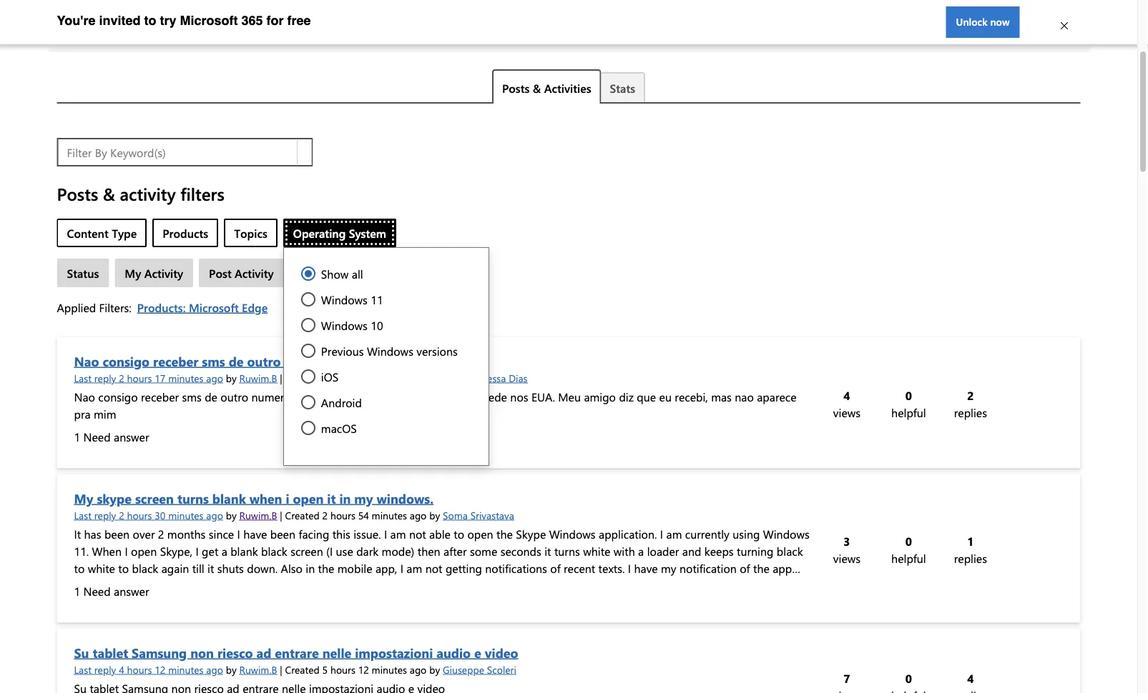 Task type: locate. For each thing, give the bounding box(es) containing it.
3 inside 3 views
[[844, 534, 850, 549]]

de for nao consigo receber sms de outro numero skype. ja tenho o skype  number com sede nos eua. meu amigo diz que eu recebi, mas nao aparece pra mim
[[205, 390, 217, 405]]

blank up shuts
[[230, 544, 258, 559]]

screen down facing
[[291, 544, 323, 559]]

ruwim.b down my skype screen turns blank when i open it in my windows. link in the bottom left of the page
[[239, 509, 277, 522]]

outro for nao consigo receber sms de outro numero skype. ja tenho o skype  number com sede nos eua. meu amigo diz que eu recebi, mas nao aparece pra mim
[[221, 390, 248, 405]]

1 | from the top
[[280, 372, 282, 385]]

number
[[416, 390, 455, 405]]

skype. for nao consigo receber sms de outro numero skype. ja tenho o skype  number com sede nos eua. meu amigo diz que eu recebi, mas nao aparece pra mim
[[294, 390, 325, 405]]

1 horizontal spatial de
[[229, 353, 244, 370]]

in right also
[[306, 561, 315, 577]]

2 vertical spatial ruwim.b
[[239, 663, 277, 677]]

posts up content
[[57, 182, 98, 205]]

4
[[844, 388, 850, 403], [119, 663, 124, 677], [967, 671, 974, 687]]

3 ruwim.b link from the top
[[239, 663, 277, 678]]

2 vertical spatial |
[[280, 663, 282, 677]]

1 vertical spatial receber
[[141, 390, 179, 405]]

1 of from the left
[[550, 561, 561, 577]]

in up this
[[339, 490, 351, 507]]

2 nao from the top
[[74, 390, 95, 405]]

2 horizontal spatial black
[[777, 544, 803, 559]]

getting
[[446, 561, 482, 577]]

ruwim.b link down my skype screen turns blank when i open it in my windows. link in the bottom left of the page
[[239, 508, 277, 523]]

2 vertical spatial have
[[136, 578, 159, 594]]

1 1 need answer from the top
[[74, 430, 149, 445]]

skype inside the my skype screen turns blank when i open it in my windows. last reply 2 hours 30 minutes ago by ruwim.b | created 2 hours 54 minutes ago by soma srivastava it has been over 2 months since i have been facing this issue. i am not able to open the skype windows application. i am currently using windows 11. when i open skype, i get a blank black screen (i use dark mode) then after some seconds it turns white with a loader and keeps turning black to white to black again till it shuts down. also in the mobile app, i am not getting notifications of recent texts. i have my notification of the app turned on. i have tried reinstalling the windows application
[[97, 490, 132, 507]]

last
[[74, 372, 91, 385], [74, 509, 91, 522], [74, 663, 91, 677]]

get
[[202, 544, 218, 559]]

posts
[[502, 80, 530, 96], [57, 182, 98, 205]]

1 need from the top
[[83, 430, 111, 445]]

with
[[614, 544, 635, 559]]

1 vertical spatial replies
[[954, 551, 987, 567]]

replies for nao consigo receber sms de outro numero skype.
[[954, 405, 987, 421]]

0 vertical spatial created
[[285, 372, 320, 385]]

1 vertical spatial &
[[103, 182, 115, 205]]

and
[[682, 544, 701, 559]]

i right issue.
[[384, 527, 387, 542]]

3 created from the top
[[285, 663, 320, 677]]

2 inside 2 replies
[[967, 388, 974, 403]]

ruwim.b link down the ad
[[239, 663, 277, 678]]

0 left '1 replies'
[[906, 534, 912, 549]]

open
[[293, 490, 324, 507], [467, 527, 493, 542], [131, 544, 157, 559]]

reply
[[94, 372, 116, 385], [94, 509, 116, 522], [94, 663, 116, 677]]

been
[[104, 527, 130, 542], [270, 527, 295, 542]]

0 vertical spatial numero
[[284, 353, 332, 370]]

outro down last reply 2 hours 17 minutes ago by ruwim.b | created 3 hours 37 minutes ago
[[221, 390, 248, 405]]

open up some
[[467, 527, 493, 542]]

diz
[[619, 390, 634, 405]]

topics
[[234, 225, 267, 241]]

reply up has
[[94, 509, 116, 522]]

my up filters:
[[125, 265, 141, 281]]

last for su
[[74, 663, 91, 677]]

& for activity
[[103, 182, 115, 205]]

1 horizontal spatial it
[[327, 490, 336, 507]]

1 helpful from the top
[[891, 405, 926, 421]]

hours up over
[[127, 509, 152, 522]]

0 vertical spatial 0
[[906, 388, 912, 403]]

4 for 4
[[967, 671, 974, 687]]

1 horizontal spatial of
[[740, 561, 750, 577]]

it right 'till'
[[208, 561, 214, 577]]

1 vertical spatial 1
[[967, 534, 974, 549]]

1 vertical spatial my
[[74, 490, 93, 507]]

2 answer from the top
[[114, 584, 149, 599]]

1 vertical spatial turns
[[554, 544, 580, 559]]

skype. inside nao consigo receber sms de outro numero skype. ja tenho o skype  number com sede nos eua. meu amigo diz que eu recebi, mas nao aparece pra mim
[[294, 390, 325, 405]]

0 horizontal spatial a
[[222, 544, 227, 559]]

0 horizontal spatial 3
[[322, 372, 328, 385]]

profile tab tab list
[[57, 69, 1081, 104]]

| inside the my skype screen turns blank when i open it in my windows. last reply 2 hours 30 minutes ago by ruwim.b | created 2 hours 54 minutes ago by soma srivastava it has been over 2 months since i have been facing this issue. i am not able to open the skype windows application. i am currently using windows 11. when i open skype, i get a blank black screen (i use dark mode) then after some seconds it turns white with a loader and keeps turning black to white to black again till it shuts down. also in the mobile app, i am not getting notifications of recent texts. i have my notification of the app turned on. i have tried reinstalling the windows application
[[280, 509, 282, 522]]

reply up mim
[[94, 372, 116, 385]]

2 activity from the left
[[235, 265, 274, 281]]

views for my skype screen turns blank when i open it in my windows.
[[833, 551, 861, 567]]

operating
[[293, 225, 346, 241]]

1 horizontal spatial posts
[[502, 80, 530, 96]]

hours
[[127, 372, 152, 385], [330, 372, 355, 385], [127, 509, 152, 522], [330, 509, 355, 522], [127, 663, 152, 677], [330, 663, 355, 677]]

minutes up o
[[372, 372, 407, 385]]

been left facing
[[270, 527, 295, 542]]

ruwim.b link for su tablet samsung non riesco ad entrare nelle impostazioni audio e video
[[239, 663, 277, 678]]

helpful left '1 replies'
[[891, 551, 926, 567]]

last inside su tablet samsung non riesco ad entrare nelle impostazioni audio e video last reply 4 hours 12 minutes ago by ruwim.b | created 5 hours 12 minutes ago by giuseppe scoleri
[[74, 663, 91, 677]]

2 views from the top
[[833, 551, 861, 567]]

1 horizontal spatial in
[[339, 490, 351, 507]]

posts inside profile tab tab list
[[502, 80, 530, 96]]

1 vertical spatial 0
[[906, 534, 912, 549]]

1 horizontal spatial sms
[[202, 353, 225, 370]]

turns up months
[[177, 490, 209, 507]]

since right member on the top left of page
[[137, 19, 162, 34]]

0 horizontal spatial my
[[354, 490, 373, 507]]

1 0 from the top
[[906, 388, 912, 403]]

2 1 need answer from the top
[[74, 584, 149, 599]]

de up last reply 2 hours 17 minutes ago by ruwim.b | created 3 hours 37 minutes ago
[[229, 353, 244, 370]]

3 | from the top
[[280, 663, 282, 677]]

windows up previous
[[321, 317, 368, 333]]

3 reply from the top
[[94, 663, 116, 677]]

consigo for nao consigo receber sms de outro numero skype. ja tenho o skype  number com sede nos eua. meu amigo diz que eu recebi, mas nao aparece pra mim
[[98, 390, 138, 405]]

1 vertical spatial it
[[545, 544, 551, 559]]

1 horizontal spatial &
[[533, 80, 541, 96]]

12 down "samsung"
[[155, 663, 165, 677]]

0 vertical spatial need
[[83, 430, 111, 445]]

helpful
[[891, 405, 926, 421], [891, 551, 926, 567]]

1 0 helpful from the top
[[891, 388, 926, 421]]

operating system button
[[283, 219, 396, 247]]

numero up the ja
[[284, 353, 332, 370]]

ago down windows.
[[410, 509, 427, 522]]

answer right turned
[[114, 584, 149, 599]]

skype.
[[335, 353, 374, 370], [294, 390, 325, 405]]

0 horizontal spatial 4
[[119, 663, 124, 677]]

system
[[349, 225, 386, 241]]

receber inside nao consigo receber sms de outro numero skype. ja tenho o skype  number com sede nos eua. meu amigo diz que eu recebi, mas nao aparece pra mim
[[141, 390, 179, 405]]

| for entrare
[[280, 663, 282, 677]]

not up then
[[409, 527, 426, 542]]

ago up number
[[410, 372, 427, 385]]

numero inside nao consigo receber sms de outro numero skype. ja tenho o skype  number com sede nos eua. meu amigo diz que eu recebi, mas nao aparece pra mim
[[251, 390, 291, 405]]

microsoft right the try
[[180, 13, 238, 28]]

ruwim.b down nao consigo receber sms de outro numero skype.
[[239, 372, 277, 385]]

0 horizontal spatial &
[[103, 182, 115, 205]]

need for nao consigo receber sms de outro numero skype.
[[83, 430, 111, 445]]

seconds
[[500, 544, 541, 559]]

applied filters: products: microsoft edge
[[57, 300, 268, 315]]

0 horizontal spatial it
[[208, 561, 214, 577]]

0 horizontal spatial white
[[88, 561, 115, 577]]

of left recent
[[550, 561, 561, 577]]

blank left when
[[212, 490, 246, 507]]

activity for post activity
[[235, 265, 274, 281]]

2 ruwim.b from the top
[[239, 509, 277, 522]]

ad
[[256, 645, 271, 662]]

| inside su tablet samsung non riesco ad entrare nelle impostazioni audio e video last reply 4 hours 12 minutes ago by ruwim.b | created 5 hours 12 minutes ago by giuseppe scoleri
[[280, 663, 282, 677]]

sms down last reply 2 hours 17 minutes ago link
[[182, 390, 202, 405]]

to
[[144, 13, 156, 28], [454, 527, 464, 542], [74, 561, 85, 577], [118, 561, 129, 577]]

4 inside 4 views
[[844, 388, 850, 403]]

turns up recent
[[554, 544, 580, 559]]

de down nao consigo receber sms de outro numero skype.
[[205, 390, 217, 405]]

0 horizontal spatial in
[[306, 561, 315, 577]]

since up get
[[209, 527, 234, 542]]

1 vertical spatial helpful
[[891, 551, 926, 567]]

1 ruwim.b link from the top
[[239, 371, 277, 386]]

in
[[339, 490, 351, 507], [306, 561, 315, 577]]

some
[[470, 544, 497, 559]]

1 vertical spatial ruwim.b
[[239, 509, 277, 522]]

answer down mim
[[114, 430, 149, 445]]

2 created from the top
[[285, 509, 320, 522]]

1 vertical spatial ruwim.b link
[[239, 508, 277, 523]]

reply inside the my skype screen turns blank when i open it in my windows. last reply 2 hours 30 minutes ago by ruwim.b | created 2 hours 54 minutes ago by soma srivastava it has been over 2 months since i have been facing this issue. i am not able to open the skype windows application. i am currently using windows 11. when i open skype, i get a blank black screen (i use dark mode) then after some seconds it turns white with a loader and keeps turning black to white to black again till it shuts down. also in the mobile app, i am not getting notifications of recent texts. i have my notification of the app turned on. i have tried reinstalling the windows application
[[94, 509, 116, 522]]

a right get
[[222, 544, 227, 559]]

0 horizontal spatial skype.
[[294, 390, 325, 405]]

| down when
[[280, 509, 282, 522]]

answer for my skype screen turns blank when i open it in my windows.
[[114, 584, 149, 599]]

status
[[67, 265, 99, 281]]

2 need from the top
[[83, 584, 111, 599]]

unlock now
[[956, 15, 1010, 28]]

views for nao consigo receber sms de outro numero skype.
[[833, 405, 861, 421]]

tried
[[163, 578, 186, 594]]

my inside dropdown button
[[125, 265, 141, 281]]

0 helpful left '1 replies'
[[891, 534, 926, 567]]

able
[[429, 527, 451, 542]]

& for activities
[[533, 80, 541, 96]]

nao for nao consigo receber sms de outro numero skype.
[[74, 353, 99, 370]]

my up 54
[[354, 490, 373, 507]]

3 0 from the top
[[906, 671, 912, 687]]

nao inside nao consigo receber sms de outro numero skype. ja tenho o skype  number com sede nos eua. meu amigo diz que eu recebi, mas nao aparece pra mim
[[74, 390, 95, 405]]

3
[[322, 372, 328, 385], [844, 534, 850, 549]]

1 vertical spatial sms
[[182, 390, 202, 405]]

1 vertical spatial open
[[467, 527, 493, 542]]

activity right post
[[235, 265, 274, 281]]

1 need answer down when
[[74, 584, 149, 599]]

sms for nao consigo receber sms de outro numero skype. ja tenho o skype  number com sede nos eua. meu amigo diz que eu recebi, mas nao aparece pra mim
[[182, 390, 202, 405]]

numero for nao consigo receber sms de outro numero skype.
[[284, 353, 332, 370]]

by down nao consigo receber sms de outro numero skype. link at the bottom of page
[[226, 372, 237, 385]]

2 vertical spatial ruwim.b link
[[239, 663, 277, 678]]

my up it
[[74, 490, 93, 507]]

& inside profile tab tab list
[[533, 80, 541, 96]]

screen up 30
[[135, 490, 174, 507]]

0 horizontal spatial sms
[[182, 390, 202, 405]]

products button
[[153, 219, 218, 247]]

created left ios
[[285, 372, 320, 385]]

mobile
[[338, 561, 372, 577]]

1 horizontal spatial activity
[[235, 265, 274, 281]]

versions
[[417, 343, 458, 359]]

1 vertical spatial have
[[634, 561, 658, 577]]

0 horizontal spatial of
[[550, 561, 561, 577]]

2 0 from the top
[[906, 534, 912, 549]]

0 helpful
[[891, 388, 926, 421], [891, 534, 926, 567]]

mim
[[94, 407, 116, 422]]

4 views
[[833, 388, 861, 421]]

0 horizontal spatial turns
[[177, 490, 209, 507]]

skype up last reply 2 hours 30 minutes ago link
[[97, 490, 132, 507]]

2 vertical spatial open
[[131, 544, 157, 559]]

de for nao consigo receber sms de outro numero skype.
[[229, 353, 244, 370]]

1 been from the left
[[104, 527, 130, 542]]

1 horizontal spatial skype
[[384, 390, 413, 405]]

0 vertical spatial sms
[[202, 353, 225, 370]]

skype. left the ja
[[294, 390, 325, 405]]

black up app
[[777, 544, 803, 559]]

2 horizontal spatial it
[[545, 544, 551, 559]]

entrare
[[275, 645, 319, 662]]

to left the try
[[144, 13, 156, 28]]

5/19/2017
[[165, 19, 217, 34]]

for
[[266, 13, 284, 28]]

2 horizontal spatial am
[[666, 527, 682, 542]]

1 horizontal spatial screen
[[291, 544, 323, 559]]

0 vertical spatial nao
[[74, 353, 99, 370]]

2 horizontal spatial open
[[467, 527, 493, 542]]

2 reply from the top
[[94, 509, 116, 522]]

outro up last reply 2 hours 17 minutes ago by ruwim.b | created 3 hours 37 minutes ago
[[247, 353, 281, 370]]

| down su tablet samsung non riesco ad entrare nelle impostazioni audio e video link
[[280, 663, 282, 677]]

2 vertical spatial 1
[[74, 584, 80, 599]]

0 vertical spatial answer
[[114, 430, 149, 445]]

1 a from the left
[[222, 544, 227, 559]]

previous windows versions
[[321, 343, 458, 359]]

2 12 from the left
[[358, 663, 369, 677]]

12 down impostazioni
[[358, 663, 369, 677]]

2 replies from the top
[[954, 551, 987, 567]]

stats link
[[600, 72, 645, 102]]

have up down. at left
[[243, 527, 267, 542]]

skype
[[384, 390, 413, 405], [97, 490, 132, 507]]

ago down the non on the bottom
[[206, 663, 223, 677]]

0 left 2 replies at the bottom
[[906, 388, 912, 403]]

su
[[74, 645, 89, 662]]

1 vertical spatial reply
[[94, 509, 116, 522]]

0 vertical spatial it
[[327, 490, 336, 507]]

outro
[[247, 353, 281, 370], [221, 390, 248, 405]]

1 vertical spatial consigo
[[98, 390, 138, 405]]

2 vertical spatial last
[[74, 663, 91, 677]]

2 | from the top
[[280, 509, 282, 522]]

created up facing
[[285, 509, 320, 522]]

microsoft down post
[[189, 300, 239, 315]]

1 vertical spatial screen
[[291, 544, 323, 559]]

0 for nao consigo receber sms de outro numero skype.
[[906, 388, 912, 403]]

1 need answer for nao consigo receber sms de outro numero skype.
[[74, 430, 149, 445]]

2 helpful from the top
[[891, 551, 926, 567]]

soma srivastava link
[[443, 508, 514, 523]]

amigo
[[584, 390, 616, 405]]

black up down. at left
[[261, 544, 287, 559]]

0 horizontal spatial skype
[[97, 490, 132, 507]]

1 replies
[[954, 534, 987, 567]]

ruwim.b inside su tablet samsung non riesco ad entrare nelle impostazioni audio e video last reply 4 hours 12 minutes ago by ruwim.b | created 5 hours 12 minutes ago by giuseppe scoleri
[[239, 663, 277, 677]]

2 vertical spatial 0
[[906, 671, 912, 687]]

ruwim.b link for nao consigo receber sms de outro numero skype.
[[239, 371, 277, 386]]

10
[[371, 317, 383, 333]]

meu
[[558, 390, 581, 405]]

open down over
[[131, 544, 157, 559]]

1 vertical spatial de
[[205, 390, 217, 405]]

need down mim
[[83, 430, 111, 445]]

numero for nao consigo receber sms de outro numero skype. ja tenho o skype  number com sede nos eua. meu amigo diz que eu recebi, mas nao aparece pra mim
[[251, 390, 291, 405]]

outro inside nao consigo receber sms de outro numero skype. ja tenho o skype  number com sede nos eua. meu amigo diz que eu recebi, mas nao aparece pra mim
[[221, 390, 248, 405]]

1 vertical spatial posts
[[57, 182, 98, 205]]

ago down nao consigo receber sms de outro numero skype.
[[206, 372, 223, 385]]

consigo inside nao consigo receber sms de outro numero skype. ja tenho o skype  number com sede nos eua. meu amigo diz que eu recebi, mas nao aparece pra mim
[[98, 390, 138, 405]]

1 activity from the left
[[144, 265, 183, 281]]

reply for tablet
[[94, 663, 116, 677]]

1 12 from the left
[[155, 663, 165, 677]]

1 horizontal spatial am
[[407, 561, 422, 577]]

2
[[119, 372, 124, 385], [967, 388, 974, 403], [119, 509, 124, 522], [322, 509, 328, 522], [158, 527, 164, 542]]

2 horizontal spatial have
[[634, 561, 658, 577]]

keeps
[[704, 544, 734, 559]]

2 0 helpful from the top
[[891, 534, 926, 567]]

2 of from the left
[[740, 561, 750, 577]]

0 vertical spatial replies
[[954, 405, 987, 421]]

0 helpful for nao consigo receber sms de outro numero skype.
[[891, 388, 926, 421]]

0 vertical spatial my
[[354, 490, 373, 507]]

ja
[[329, 390, 338, 405]]

0 horizontal spatial screen
[[135, 490, 174, 507]]

1 vertical spatial 3
[[844, 534, 850, 549]]

0 horizontal spatial de
[[205, 390, 217, 405]]

my activity
[[125, 265, 183, 281]]

1 inside '1 replies'
[[967, 534, 974, 549]]

2 last from the top
[[74, 509, 91, 522]]

reply inside su tablet samsung non riesco ad entrare nelle impostazioni audio e video last reply 4 hours 12 minutes ago by ruwim.b | created 5 hours 12 minutes ago by giuseppe scoleri
[[94, 663, 116, 677]]

0 horizontal spatial posts
[[57, 182, 98, 205]]

sms inside nao consigo receber sms de outro numero skype. ja tenho o skype  number com sede nos eua. meu amigo diz que eu recebi, mas nao aparece pra mim
[[182, 390, 202, 405]]

windows 10
[[321, 317, 383, 333]]

need left on.
[[83, 584, 111, 599]]

0 vertical spatial microsoft
[[180, 13, 238, 28]]

0 vertical spatial screen
[[135, 490, 174, 507]]

video
[[485, 645, 518, 662]]

| left ios
[[280, 372, 282, 385]]

last up pra
[[74, 372, 91, 385]]

reply down tablet
[[94, 663, 116, 677]]

receber for nao consigo receber sms de outro numero skype.
[[153, 353, 198, 370]]

0 vertical spatial |
[[280, 372, 282, 385]]

& left activity
[[103, 182, 115, 205]]

0 vertical spatial ruwim.b link
[[239, 371, 277, 386]]

aparece
[[757, 390, 797, 405]]

ago
[[206, 372, 223, 385], [410, 372, 427, 385], [206, 509, 223, 522], [410, 509, 427, 522], [206, 663, 223, 677], [410, 663, 427, 677]]

helpful left 2 replies at the bottom
[[891, 405, 926, 421]]

1 horizontal spatial since
[[209, 527, 234, 542]]

post activity button
[[199, 259, 284, 287]]

numero
[[284, 353, 332, 370], [251, 390, 291, 405]]

last inside the my skype screen turns blank when i open it in my windows. last reply 2 hours 30 minutes ago by ruwim.b | created 2 hours 54 minutes ago by soma srivastava it has been over 2 months since i have been facing this issue. i am not able to open the skype windows application. i am currently using windows 11. when i open skype, i get a blank black screen (i use dark mode) then after some seconds it turns white with a loader and keeps turning black to white to black again till it shuts down. also in the mobile app, i am not getting notifications of recent texts. i have my notification of the app turned on. i have tried reinstalling the windows application
[[74, 509, 91, 522]]

activity up 'applied filters: products: microsoft edge'
[[144, 265, 183, 281]]

have down loader
[[634, 561, 658, 577]]

1 horizontal spatial 12
[[358, 663, 369, 677]]

12
[[155, 663, 165, 677], [358, 663, 369, 677]]

0 horizontal spatial been
[[104, 527, 130, 542]]

su tablet samsung non riesco ad entrare nelle impostazioni audio e video last reply 4 hours 12 minutes ago by ruwim.b | created 5 hours 12 minutes ago by giuseppe scoleri
[[74, 645, 518, 677]]

1 replies from the top
[[954, 405, 987, 421]]

notification
[[680, 561, 737, 577]]

my down loader
[[661, 561, 676, 577]]

skype. up 37
[[335, 353, 374, 370]]

created inside su tablet samsung non riesco ad entrare nelle impostazioni audio e video last reply 4 hours 12 minutes ago by ruwim.b | created 5 hours 12 minutes ago by giuseppe scoleri
[[285, 663, 320, 677]]

reply for skype
[[94, 509, 116, 522]]

ios
[[321, 369, 339, 384]]

1 vertical spatial in
[[306, 561, 315, 577]]

gustavo bessa dias link
[[443, 371, 528, 386]]

show all
[[321, 266, 363, 281]]

0 vertical spatial ruwim.b
[[239, 372, 277, 385]]

2 ruwim.b link from the top
[[239, 508, 277, 523]]

3 ruwim.b from the top
[[239, 663, 277, 677]]

0 right the 7
[[906, 671, 912, 687]]

1 horizontal spatial skype.
[[335, 353, 374, 370]]

(i
[[326, 544, 333, 559]]

created inside the my skype screen turns blank when i open it in my windows. last reply 2 hours 30 minutes ago by ruwim.b | created 2 hours 54 minutes ago by soma srivastava it has been over 2 months since i have been facing this issue. i am not able to open the skype windows application. i am currently using windows 11. when i open skype, i get a blank black screen (i use dark mode) then after some seconds it turns white with a loader and keeps turning black to white to black again till it shuts down. also in the mobile app, i am not getting notifications of recent texts. i have my notification of the app turned on. i have tried reinstalling the windows application
[[285, 509, 320, 522]]

been up when
[[104, 527, 130, 542]]

0 vertical spatial posts
[[502, 80, 530, 96]]

1 vertical spatial numero
[[251, 390, 291, 405]]

2 horizontal spatial 4
[[967, 671, 974, 687]]

0 vertical spatial &
[[533, 80, 541, 96]]

over
[[133, 527, 155, 542]]

ruwim.b inside the my skype screen turns blank when i open it in my windows. last reply 2 hours 30 minutes ago by ruwim.b | created 2 hours 54 minutes ago by soma srivastava it has been over 2 months since i have been facing this issue. i am not able to open the skype windows application. i am currently using windows 11. when i open skype, i get a blank black screen (i use dark mode) then after some seconds it turns white with a loader and keeps turning black to white to black again till it shuts down. also in the mobile app, i am not getting notifications of recent texts. i have my notification of the app turned on. i have tried reinstalling the windows application
[[239, 509, 277, 522]]

1 vertical spatial 0 helpful
[[891, 534, 926, 567]]

microsoft
[[180, 13, 238, 28], [189, 300, 239, 315]]

1 vertical spatial skype.
[[294, 390, 325, 405]]

sms for nao consigo receber sms de outro numero skype.
[[202, 353, 225, 370]]

facing
[[299, 527, 329, 542]]

my inside the my skype screen turns blank when i open it in my windows. last reply 2 hours 30 minutes ago by ruwim.b | created 2 hours 54 minutes ago by soma srivastava it has been over 2 months since i have been facing this issue. i am not able to open the skype windows application. i am currently using windows 11. when i open skype, i get a blank black screen (i use dark mode) then after some seconds it turns white with a loader and keeps turning black to white to black again till it shuts down. also in the mobile app, i am not getting notifications of recent texts. i have my notification of the app turned on. i have tried reinstalling the windows application
[[74, 490, 93, 507]]

black left the "again" at the bottom left of page
[[132, 561, 158, 577]]

products:
[[137, 300, 186, 315]]

views
[[833, 405, 861, 421], [833, 551, 861, 567]]

0 vertical spatial outro
[[247, 353, 281, 370]]

0 vertical spatial de
[[229, 353, 244, 370]]

operating system
[[293, 225, 386, 241]]

my for skype
[[74, 490, 93, 507]]

of down turning
[[740, 561, 750, 577]]

white down when
[[88, 561, 115, 577]]

1 nao from the top
[[74, 353, 99, 370]]

created down entrare on the left of the page
[[285, 663, 320, 677]]

the
[[497, 527, 513, 542], [318, 561, 334, 577], [753, 561, 770, 577], [248, 578, 264, 594]]

3 last from the top
[[74, 663, 91, 677]]

1 views from the top
[[833, 405, 861, 421]]

sms
[[202, 353, 225, 370], [182, 390, 202, 405]]

1 vertical spatial nao
[[74, 390, 95, 405]]

i right app,
[[400, 561, 403, 577]]

1 answer from the top
[[114, 430, 149, 445]]

de inside nao consigo receber sms de outro numero skype. ja tenho o skype  number com sede nos eua. meu amigo diz que eu recebi, mas nao aparece pra mim
[[205, 390, 217, 405]]

0 vertical spatial reply
[[94, 372, 116, 385]]



Task type: describe. For each thing, give the bounding box(es) containing it.
need for my skype screen turns blank when i open it in my windows.
[[83, 584, 111, 599]]

tenho
[[342, 390, 371, 405]]

type
[[112, 225, 137, 241]]

1 need answer for my skype screen turns blank when i open it in my windows.
[[74, 584, 149, 599]]

products: microsoft edge button
[[137, 300, 273, 315]]

i left get
[[196, 544, 199, 559]]

last reply 2 hours 30 minutes ago link
[[74, 508, 223, 523]]

minutes up months
[[168, 509, 203, 522]]

posts & activities link
[[492, 69, 601, 104]]

dias
[[509, 372, 528, 385]]

my activity button
[[115, 259, 193, 287]]

last for my
[[74, 509, 91, 522]]

this
[[332, 527, 350, 542]]

you're invited to try microsoft 365 for free
[[57, 13, 311, 28]]

has
[[84, 527, 101, 542]]

skype inside nao consigo receber sms de outro numero skype. ja tenho o skype  number com sede nos eua. meu amigo diz que eu recebi, mas nao aparece pra mim
[[384, 390, 413, 405]]

1 horizontal spatial open
[[293, 490, 324, 507]]

topics button
[[224, 219, 277, 247]]

hours right 5
[[330, 663, 355, 677]]

0 vertical spatial blank
[[212, 490, 246, 507]]

helpful for nao consigo receber sms de outro numero skype.
[[891, 405, 926, 421]]

currently
[[685, 527, 730, 542]]

activities
[[544, 80, 591, 96]]

replies for my skype screen turns blank when i open it in my windows.
[[954, 551, 987, 567]]

365
[[241, 13, 263, 28]]

hours left the 17
[[127, 372, 152, 385]]

nao
[[735, 390, 754, 405]]

impostazioni
[[355, 645, 433, 662]]

application.
[[599, 527, 657, 542]]

by down my skype screen turns blank when i open it in my windows. link in the bottom left of the page
[[226, 509, 237, 522]]

to down 11.
[[74, 561, 85, 577]]

i right when
[[125, 544, 128, 559]]

1 ruwim.b from the top
[[239, 372, 277, 385]]

applied
[[57, 300, 96, 315]]

samsung
[[132, 645, 187, 662]]

minutes down impostazioni
[[372, 663, 407, 677]]

gustavo bessa dias
[[443, 372, 528, 385]]

my skype screen turns blank when i open it in my windows. link
[[74, 490, 434, 507]]

content
[[67, 225, 109, 241]]

su tablet samsung non riesco ad entrare nelle impostazioni audio e video link
[[74, 645, 518, 662]]

sede
[[484, 390, 507, 405]]

previous
[[321, 343, 364, 359]]

the down (i
[[318, 561, 334, 577]]

skype. for nao consigo receber sms de outro numero skype.
[[335, 353, 374, 370]]

1 horizontal spatial have
[[243, 527, 267, 542]]

recent
[[564, 561, 595, 577]]

windows up recent
[[549, 527, 596, 542]]

using
[[733, 527, 760, 542]]

mas
[[711, 390, 732, 405]]

helpful for my skype screen turns blank when i open it in my windows.
[[891, 551, 926, 567]]

i
[[286, 490, 289, 507]]

0 horizontal spatial black
[[132, 561, 158, 577]]

content type
[[67, 225, 137, 241]]

nao consigo receber sms de outro numero skype. link
[[74, 353, 374, 370]]

2 been from the left
[[270, 527, 295, 542]]

activity for my activity
[[144, 265, 183, 281]]

0 horizontal spatial am
[[390, 527, 406, 542]]

created for entrare
[[285, 663, 320, 677]]

0 vertical spatial white
[[583, 544, 611, 559]]

loader
[[647, 544, 679, 559]]

nao consigo receber sms de outro numero skype. ja tenho o skype  number com sede nos eua. meu amigo diz que eu recebi, mas nao aparece pra mim
[[74, 390, 797, 422]]

0 helpful for my skype screen turns blank when i open it in my windows.
[[891, 534, 926, 567]]

11
[[371, 292, 383, 307]]

all
[[352, 266, 363, 281]]

1 last from the top
[[74, 372, 91, 385]]

consigo for nao consigo receber sms de outro numero skype.
[[103, 353, 150, 370]]

i right on.
[[130, 578, 133, 594]]

0 vertical spatial not
[[409, 527, 426, 542]]

eu
[[659, 390, 672, 405]]

1 vertical spatial my
[[661, 561, 676, 577]]

windows up app
[[763, 527, 810, 542]]

the down down. at left
[[248, 578, 264, 594]]

1 created from the top
[[285, 372, 320, 385]]

o
[[374, 390, 381, 405]]

ago up get
[[206, 509, 223, 522]]

receber for nao consigo receber sms de outro numero skype. ja tenho o skype  number com sede nos eua. meu amigo diz que eu recebi, mas nao aparece pra mim
[[141, 390, 179, 405]]

1 vertical spatial white
[[88, 561, 115, 577]]

ruwim.b link for my skype screen turns blank when i open it in my windows.
[[239, 508, 277, 523]]

by down audio
[[429, 663, 440, 677]]

hours left 37
[[330, 372, 355, 385]]

0 for my skype screen turns blank when i open it in my windows.
[[906, 534, 912, 549]]

since inside the my skype screen turns blank when i open it in my windows. last reply 2 hours 30 minutes ago by ruwim.b | created 2 hours 54 minutes ago by soma srivastava it has been over 2 months since i have been facing this issue. i am not able to open the skype windows application. i am currently using windows 11. when i open skype, i get a blank black screen (i use dark mode) then after some seconds it turns white with a loader and keeps turning black to white to black again till it shuts down. also in the mobile app, i am not getting notifications of recent texts. i have my notification of the app turned on. i have tried reinstalling the windows application
[[209, 527, 234, 542]]

gustavo
[[443, 372, 479, 385]]

reinstalling
[[189, 578, 244, 594]]

turned
[[74, 578, 108, 594]]

1 vertical spatial not
[[425, 561, 442, 577]]

0 vertical spatial 3
[[322, 372, 328, 385]]

last reply 4 hours 12 minutes ago link
[[74, 663, 223, 678]]

by down riesco
[[226, 663, 237, 677]]

posts for posts & activities
[[502, 80, 530, 96]]

ruwim.b for when
[[239, 509, 277, 522]]

i up shuts
[[237, 527, 240, 542]]

outro for nao consigo receber sms de outro numero skype.
[[247, 353, 281, 370]]

eua.
[[531, 390, 555, 405]]

to up on.
[[118, 561, 129, 577]]

4 for 4 views
[[844, 388, 850, 403]]

4 inside su tablet samsung non riesco ad entrare nelle impostazioni audio e video last reply 4 hours 12 minutes ago by ruwim.b | created 5 hours 12 minutes ago by giuseppe scoleri
[[119, 663, 124, 677]]

stats
[[610, 80, 635, 96]]

i right texts.
[[628, 561, 631, 577]]

1 for my skype screen turns blank when i open it in my windows.
[[74, 584, 80, 599]]

it
[[74, 527, 81, 542]]

com
[[459, 390, 480, 405]]

1 horizontal spatial black
[[261, 544, 287, 559]]

recebi,
[[675, 390, 708, 405]]

app,
[[375, 561, 397, 577]]

when
[[92, 544, 122, 559]]

i up loader
[[660, 527, 663, 542]]

minutes down the non on the bottom
[[168, 663, 203, 677]]

1 vertical spatial blank
[[230, 544, 258, 559]]

7
[[844, 671, 850, 687]]

scoleri
[[487, 663, 516, 677]]

unlock now link
[[946, 6, 1020, 38]]

activity
[[120, 182, 176, 205]]

nelle
[[322, 645, 351, 662]]

edge
[[242, 300, 268, 315]]

again
[[161, 561, 189, 577]]

mode)
[[382, 544, 414, 559]]

1 horizontal spatial turns
[[554, 544, 580, 559]]

the down 'srivastava'
[[497, 527, 513, 542]]

on.
[[111, 578, 126, 594]]

0 horizontal spatial have
[[136, 578, 159, 594]]

ruwim.b for ad
[[239, 663, 277, 677]]

windows down also
[[267, 578, 314, 594]]

54
[[358, 509, 369, 522]]

when
[[249, 490, 282, 507]]

skype
[[516, 527, 546, 542]]

0 vertical spatial in
[[339, 490, 351, 507]]

hours down "samsung"
[[127, 663, 152, 677]]

minutes right the 17
[[168, 372, 203, 385]]

shuts
[[217, 561, 244, 577]]

to up after at the left bottom of the page
[[454, 527, 464, 542]]

que
[[637, 390, 656, 405]]

Filter By Keyword(s) search field
[[57, 138, 298, 167]]

ago down impostazioni
[[410, 663, 427, 677]]

minutes down windows.
[[372, 509, 407, 522]]

nao consigo receber sms de outro numero skype.
[[74, 353, 374, 370]]

windows down the show all
[[321, 292, 368, 307]]

notifications
[[485, 561, 547, 577]]

post
[[209, 265, 232, 281]]

created for i
[[285, 509, 320, 522]]

17
[[155, 372, 165, 385]]

my for activity
[[125, 265, 141, 281]]

giuseppe
[[443, 663, 484, 677]]

1 reply from the top
[[94, 372, 116, 385]]

| for i
[[280, 509, 282, 522]]

the down turning
[[753, 561, 770, 577]]

answer for nao consigo receber sms de outro numero skype.
[[114, 430, 149, 445]]

nao for nao consigo receber sms de outro numero skype. ja tenho o skype  number com sede nos eua. meu amigo diz que eu recebi, mas nao aparece pra mim
[[74, 390, 95, 405]]

2 a from the left
[[638, 544, 644, 559]]

2 vertical spatial it
[[208, 561, 214, 577]]

now
[[990, 15, 1010, 28]]

show
[[321, 266, 349, 281]]

riesco
[[217, 645, 253, 662]]

pra
[[74, 407, 91, 422]]

member since 5/19/2017
[[91, 19, 217, 34]]

content type button
[[57, 219, 147, 247]]

1 for nao consigo receber sms de outro numero skype.
[[74, 430, 80, 445]]

macos
[[321, 420, 357, 436]]

hours up this
[[330, 509, 355, 522]]

down.
[[247, 561, 278, 577]]

2 replies
[[954, 388, 987, 421]]

3 views
[[833, 534, 861, 567]]

giuseppe scoleri link
[[443, 663, 516, 678]]

0 horizontal spatial since
[[137, 19, 162, 34]]

37
[[358, 372, 369, 385]]

use
[[336, 544, 353, 559]]

by up able
[[429, 509, 440, 522]]

app
[[773, 561, 792, 577]]

posts for posts & activity filters
[[57, 182, 98, 205]]

1 vertical spatial microsoft
[[189, 300, 239, 315]]

windows down 10 on the left top of page
[[367, 343, 413, 359]]



Task type: vqa. For each thing, say whether or not it's contained in the screenshot.
not
yes



